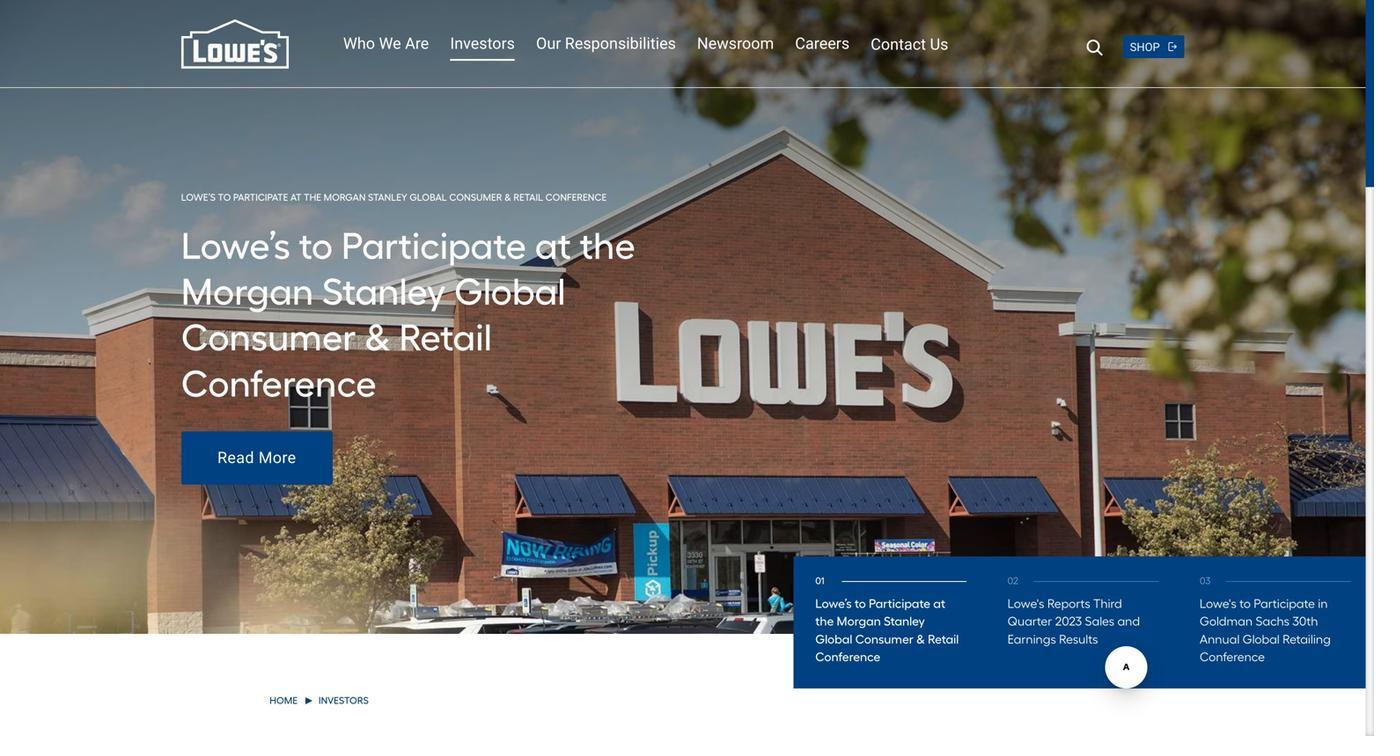 Task type: vqa. For each thing, say whether or not it's contained in the screenshot.
Children
no



Task type: describe. For each thing, give the bounding box(es) containing it.
the
[[816, 614, 834, 629]]

to for lowe's
[[855, 596, 866, 611]]

conference inside "lowe's to participate in goldman sachs 30th annual global retailing conference"
[[1200, 649, 1265, 664]]

1 vertical spatial investors
[[319, 695, 369, 707]]

more
[[259, 449, 296, 467]]

global inside the lowe's to participate at the morgan stanley global consumer & retail conference
[[816, 632, 853, 647]]

our
[[536, 34, 561, 53]]

results
[[1060, 632, 1099, 647]]

investors link
[[450, 33, 515, 55]]

lowe's for lowe's to participate in goldman sachs 30th annual global retailing conference
[[1200, 596, 1237, 611]]

careers
[[795, 34, 850, 53]]

0 vertical spatial investors
[[450, 34, 515, 53]]

retail
[[928, 632, 959, 647]]

in
[[1318, 596, 1328, 611]]

quarter
[[1008, 614, 1053, 629]]

who we are link
[[343, 33, 429, 55]]

are
[[405, 34, 429, 53]]

consumer
[[856, 632, 914, 647]]

newsroom
[[697, 34, 774, 53]]

reports
[[1048, 596, 1091, 611]]

at
[[934, 596, 946, 611]]

lowe's for lowe's reports third quarter 2023 sales and earnings results
[[1008, 596, 1045, 611]]

retailing
[[1283, 632, 1331, 647]]

careers link
[[795, 33, 850, 55]]

lowe's to participate in goldman sachs 30th annual global retailing conference
[[1200, 596, 1331, 664]]

stanley
[[884, 614, 925, 629]]

our responsibilities link
[[536, 33, 676, 55]]

morgan
[[837, 614, 881, 629]]

read more button
[[181, 431, 333, 485]]

and
[[1118, 614, 1140, 629]]

shop link
[[1130, 41, 1178, 54]]

home link
[[270, 693, 298, 708]]



Task type: locate. For each thing, give the bounding box(es) containing it.
1 horizontal spatial to
[[1240, 596, 1251, 611]]

1 conference from the left
[[816, 649, 881, 664]]

lowe's up quarter
[[1008, 596, 1045, 611]]

we
[[379, 34, 401, 53]]

to up goldman
[[1240, 596, 1251, 611]]

to inside "lowe's to participate in goldman sachs 30th annual global retailing conference"
[[1240, 596, 1251, 611]]

1 lowe's from the left
[[1008, 596, 1045, 611]]

contact us link
[[871, 33, 949, 56]]

third
[[1094, 596, 1123, 611]]

investors right the are
[[450, 34, 515, 53]]

conference
[[816, 649, 881, 664], [1200, 649, 1265, 664]]

03
[[1200, 575, 1211, 587]]

contact
[[871, 35, 926, 54]]

who
[[343, 34, 375, 53]]

lowe's to participate at the morgan stanley global consumer & retail conference
[[816, 596, 959, 664]]

1 horizontal spatial lowe's
[[1200, 596, 1237, 611]]

annual
[[1200, 632, 1240, 647]]

1 horizontal spatial participate
[[1254, 596, 1316, 611]]

read more
[[217, 449, 296, 467]]

conference inside the lowe's to participate at the morgan stanley global consumer & retail conference
[[816, 649, 881, 664]]

conference down morgan
[[816, 649, 881, 664]]

participate
[[869, 596, 931, 611], [1254, 596, 1316, 611]]

lowe's reports third quarter 2023 sales and earnings results
[[1008, 596, 1140, 647]]

0 horizontal spatial to
[[855, 596, 866, 611]]

lowe's inside "lowe's to participate in goldman sachs 30th annual global retailing conference"
[[1200, 596, 1237, 611]]

02
[[1008, 575, 1019, 587]]

&
[[917, 632, 925, 647]]

participate inside "lowe's to participate in goldman sachs 30th annual global retailing conference"
[[1254, 596, 1316, 611]]

lowe's
[[1008, 596, 1045, 611], [1200, 596, 1237, 611]]

2 lowe's from the left
[[1200, 596, 1237, 611]]

sachs
[[1256, 614, 1290, 629]]

lowe's up goldman
[[1200, 596, 1237, 611]]

to for lowe's
[[1240, 596, 1251, 611]]

lowe's
[[816, 596, 852, 611]]

investors right home link
[[319, 695, 369, 707]]

global inside "lowe's to participate in goldman sachs 30th annual global retailing conference"
[[1243, 632, 1280, 647]]

0 horizontal spatial conference
[[816, 649, 881, 664]]

participate for stanley
[[869, 596, 931, 611]]

contact us
[[871, 35, 949, 54]]

1 horizontal spatial investors
[[450, 34, 515, 53]]

1 horizontal spatial global
[[1243, 632, 1280, 647]]

participate inside the lowe's to participate at the morgan stanley global consumer & retail conference
[[869, 596, 931, 611]]

1 to from the left
[[855, 596, 866, 611]]

participate up 'sachs'
[[1254, 596, 1316, 611]]

read
[[217, 449, 254, 467]]

2 to from the left
[[1240, 596, 1251, 611]]

responsibilities
[[565, 34, 676, 53]]

2023
[[1056, 614, 1082, 629]]

global down the
[[816, 632, 853, 647]]

earnings
[[1008, 632, 1057, 647]]

participate up stanley
[[869, 596, 931, 611]]

0 horizontal spatial lowe's
[[1008, 596, 1045, 611]]

0 horizontal spatial investors
[[319, 695, 369, 707]]

our responsibilities
[[536, 34, 676, 53]]

investors
[[450, 34, 515, 53], [319, 695, 369, 707]]

to inside the lowe's to participate at the morgan stanley global consumer & retail conference
[[855, 596, 866, 611]]

lowe's inside lowe's reports third quarter 2023 sales and earnings results
[[1008, 596, 1045, 611]]

1 global from the left
[[816, 632, 853, 647]]

conference down annual
[[1200, 649, 1265, 664]]

sales
[[1085, 614, 1115, 629]]

shop
[[1130, 41, 1160, 54]]

1 horizontal spatial conference
[[1200, 649, 1265, 664]]

to
[[855, 596, 866, 611], [1240, 596, 1251, 611]]

us
[[930, 35, 949, 54]]

global
[[816, 632, 853, 647], [1243, 632, 1280, 647]]

who we are
[[343, 34, 429, 53]]

2 conference from the left
[[1200, 649, 1265, 664]]

newsroom link
[[697, 33, 774, 55]]

30th
[[1293, 614, 1319, 629]]

to up morgan
[[855, 596, 866, 611]]

home
[[270, 695, 298, 707]]

goldman
[[1200, 614, 1253, 629]]

2 global from the left
[[1243, 632, 1280, 647]]

global down 'sachs'
[[1243, 632, 1280, 647]]

participate for 30th
[[1254, 596, 1316, 611]]

0 horizontal spatial participate
[[869, 596, 931, 611]]

lowe's logo image
[[181, 19, 289, 69]]

0 horizontal spatial global
[[816, 632, 853, 647]]

2 participate from the left
[[1254, 596, 1316, 611]]

1 participate from the left
[[869, 596, 931, 611]]

01
[[816, 575, 825, 587]]



